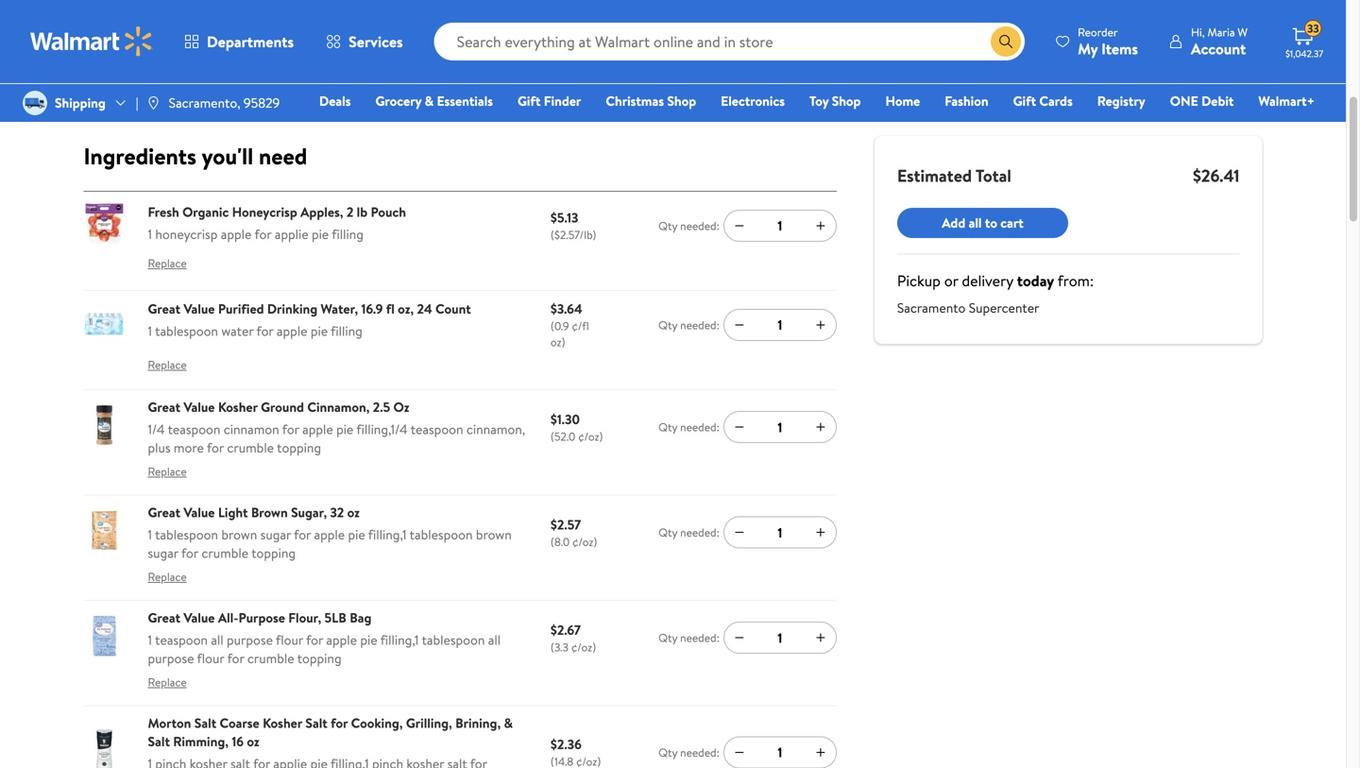 Task type: describe. For each thing, give the bounding box(es) containing it.
0 horizontal spatial all
[[211, 631, 224, 649]]

kosher inside "morton salt coarse kosher salt  for cooking, grilling, brining, & salt rimming, 16 oz"
[[263, 714, 302, 732]]

bag
[[350, 608, 372, 627]]

 image for sacramento, 95829
[[146, 95, 161, 111]]

for down all- on the bottom left of page
[[227, 649, 244, 668]]

needed: for $3.64
[[681, 317, 720, 333]]

items
[[1102, 38, 1139, 59]]

apple inside great value all-purpose flour, 5lb bag 1 teaspoon all purpose flour for apple pie filling,1 tablespoon all purpose flour for crumble topping
[[326, 631, 357, 649]]

& inside "morton salt coarse kosher salt  for cooking, grilling, brining, & salt rimming, 16 oz"
[[504, 714, 513, 732]]

$2.57
[[551, 515, 581, 534]]

to
[[986, 214, 998, 232]]

qty needed: for $5.13
[[659, 218, 720, 234]]

(3.3
[[551, 639, 569, 655]]

supercenter
[[969, 299, 1040, 317]]

$2.36
[[551, 735, 582, 754]]

services button
[[310, 19, 419, 64]]

0 vertical spatial &
[[425, 92, 434, 110]]

fresh organic honeycrisp apples, 2 lb pouch image
[[84, 203, 125, 244]]

from:
[[1058, 270, 1095, 291]]

teaspoon for great value kosher ground cinnamon, 2.5 oz
[[168, 420, 221, 438]]

oz
[[394, 398, 410, 416]]

needed: for $2.57
[[681, 525, 720, 541]]

hi,
[[1192, 24, 1206, 40]]

applie
[[275, 225, 309, 243]]

$3.64 (0.9 ¢/fl oz) replace
[[148, 300, 589, 373]]

lb
[[357, 203, 368, 221]]

grocery
[[376, 92, 422, 110]]

need
[[259, 140, 307, 172]]

total
[[976, 164, 1012, 188]]

water,
[[321, 300, 358, 318]]

honeycrisp
[[155, 225, 218, 243]]

finder
[[544, 92, 582, 110]]

needed: for $1.30
[[681, 419, 720, 435]]

tablespoon inside great value all-purpose flour, 5lb bag 1 teaspoon all purpose flour for apple pie filling,1 tablespoon all purpose flour for crumble topping
[[422, 631, 485, 649]]

5
[[1089, 8, 1102, 40]]

decrease quantity fresh organic honeycrisp apples, 2 lb pouch-count, current quantity 1 image
[[732, 218, 747, 233]]

value for light
[[184, 503, 215, 522]]

topping for sugar
[[252, 544, 296, 562]]

¢/fl
[[572, 318, 589, 334]]

cinnamon,
[[467, 420, 526, 438]]

5lb
[[325, 608, 347, 627]]

one debit
[[1171, 92, 1235, 110]]

kosher inside great value kosher ground cinnamon, 2.5 oz 1/4 teaspoon cinnamon for apple pie filling,1/4 teaspoon cinnamon, plus more for crumble topping
[[218, 398, 258, 416]]

great for great value purified drinking water, 16.9 fl oz, 24 count
[[148, 300, 181, 318]]

add all to cart
[[943, 214, 1024, 232]]

fresh organic honeycrisp apples, 2 lb pouch link
[[148, 203, 406, 221]]

purified
[[218, 300, 264, 318]]

$1.30
[[551, 410, 580, 428]]

qty for $3.64
[[659, 317, 678, 333]]

debit
[[1202, 92, 1235, 110]]

Search search field
[[434, 23, 1026, 60]]

great value all-purpose flour, 5lb bag 1 teaspoon all purpose flour for apple pie filling,1 tablespoon all purpose flour for crumble topping
[[148, 608, 501, 668]]

registry
[[1098, 92, 1146, 110]]

topping inside great value all-purpose flour, 5lb bag 1 teaspoon all purpose flour for apple pie filling,1 tablespoon all purpose flour for crumble topping
[[297, 649, 342, 668]]

or
[[945, 270, 959, 291]]

6 needed: from the top
[[681, 745, 720, 761]]

great value kosher ground cinnamon, 2.5 oz image
[[84, 404, 125, 446]]

flour,
[[289, 608, 322, 627]]

replace button for 1 tablespoon water for apple pie filling
[[148, 350, 187, 380]]

 image for shipping
[[23, 91, 47, 115]]

essentials
[[437, 92, 493, 110]]

topping for for
[[277, 438, 321, 457]]

16
[[232, 732, 244, 751]]

apple inside fresh organic honeycrisp apples, 2 lb pouch 1 honeycrisp apple for applie pie filling
[[221, 225, 252, 243]]

teaspoon for great value all-purpose flour, 5lb bag
[[155, 631, 208, 649]]

$5.13
[[551, 208, 579, 227]]

for down ground
[[282, 420, 299, 438]]

grilling,
[[406, 714, 453, 732]]

increase quantity great value all-purpose flour, 5lb bag-count, current quantity 1 image
[[814, 630, 829, 646]]

mins
[[1107, 8, 1153, 40]]

0 horizontal spatial flour
[[197, 649, 224, 668]]

replace button for 1 tablespoon brown sugar for apple pie filling,1 tablespoon brown sugar for crumble topping
[[148, 562, 187, 592]]

1 inside fresh organic honeycrisp apples, 2 lb pouch 1 honeycrisp apple for applie pie filling
[[148, 225, 152, 243]]

qty needed: for $1.30
[[659, 419, 720, 435]]

sacramento
[[898, 299, 966, 317]]

ingredients
[[84, 140, 197, 172]]

fresh
[[148, 203, 179, 221]]

pouch
[[371, 203, 406, 221]]

estimated total
[[898, 164, 1012, 188]]

filling,1/4
[[357, 420, 408, 438]]

reorder my items
[[1078, 24, 1139, 59]]

value for purified
[[184, 300, 215, 318]]

great value light brown sugar, 32 oz 1 tablespoon brown sugar for apple pie filling,1 tablespoon brown sugar for crumble topping
[[148, 503, 512, 562]]

replace for fresh organic honeycrisp apples, 2 lb pouch 1 honeycrisp apple for applie pie filling
[[148, 255, 187, 271]]

$2.57 (8.0 ¢/oz)
[[551, 515, 598, 550]]

you'll
[[202, 140, 253, 172]]

add all to cart button
[[898, 208, 1069, 238]]

filling inside great value purified drinking water, 16.9 fl oz, 24 count 1 tablespoon water for apple pie filling
[[331, 322, 363, 340]]

32
[[330, 503, 344, 522]]

needed: for $2.67
[[681, 630, 720, 646]]

$3.64
[[551, 300, 583, 318]]

pie inside fresh organic honeycrisp apples, 2 lb pouch 1 honeycrisp apple for applie pie filling
[[312, 225, 329, 243]]

1 inside great value light brown sugar, 32 oz 1 tablespoon brown sugar for apple pie filling,1 tablespoon brown sugar for crumble topping
[[148, 525, 152, 544]]

christmas shop
[[606, 92, 697, 110]]

for down sugar,
[[294, 525, 311, 544]]

tablespoon inside great value purified drinking water, 16.9 fl oz, 24 count 1 tablespoon water for apple pie filling
[[155, 322, 218, 340]]

decrease quantity great value kosher ground cinnamon, 2.5 oz-count, current quantity 1 image
[[732, 420, 747, 435]]

great for great value all-purpose flour, 5lb bag
[[148, 608, 181, 627]]

(8.0
[[551, 534, 570, 550]]

fashion link
[[937, 91, 998, 111]]

0 horizontal spatial purpose
[[148, 649, 194, 668]]

deals link
[[311, 91, 360, 111]]

0 horizontal spatial sugar
[[148, 544, 179, 562]]

search icon image
[[999, 34, 1014, 49]]

increase quantity morton salt coarse kosher salt  for cooking, grilling, brining, & salt rimming, 16 oz-count, current quantity 1 image
[[814, 745, 829, 760]]

$5.13 ($2.57/lb)
[[551, 208, 597, 243]]

1 left min
[[893, 8, 901, 40]]

deals
[[319, 92, 351, 110]]

¢/oz) for $2.67
[[572, 639, 597, 655]]

replace inside '$3.64 (0.9 ¢/fl oz) replace'
[[148, 357, 187, 373]]

christmas shop link
[[598, 91, 705, 111]]

1 min
[[893, 8, 943, 40]]

|
[[136, 94, 139, 112]]

Walmart Site-Wide search field
[[434, 23, 1026, 60]]

decrease quantity morton salt coarse kosher salt  for cooking, grilling, brining, & salt rimming, 16 oz-count, current quantity 1 image
[[732, 745, 747, 760]]

morton salt coarse kosher salt  for cooking, grilling, brining, & salt rimming, 16 oz link
[[148, 714, 513, 751]]

gift finder
[[518, 92, 582, 110]]

walmart image
[[30, 26, 153, 57]]

great for great value kosher ground cinnamon, 2.5 oz
[[148, 398, 181, 416]]

sacramento,
[[169, 94, 241, 112]]

1 right decrease quantity great value kosher ground cinnamon, 2.5 oz-count, current quantity 1 icon
[[778, 418, 783, 436]]

qty for $5.13
[[659, 218, 678, 234]]

1 left increase quantity great value light brown sugar, 32 oz-count, current quantity 1 icon on the right bottom of the page
[[778, 523, 783, 542]]

apple inside great value light brown sugar, 32 oz 1 tablespoon brown sugar for apple pie filling,1 tablespoon brown sugar for crumble topping
[[314, 525, 345, 544]]

great value all-purpose flour, 5lb bag link
[[148, 608, 372, 627]]

brining,
[[456, 714, 501, 732]]

maria
[[1208, 24, 1236, 40]]

electronics link
[[713, 91, 794, 111]]

1 inside great value all-purpose flour, 5lb bag 1 teaspoon all purpose flour for apple pie filling,1 tablespoon all purpose flour for crumble topping
[[148, 631, 152, 649]]

services
[[349, 31, 403, 52]]

decrease quantity great value purified drinking water, 16.9 fl oz, 24 count-count, current quantity 1 image
[[732, 317, 747, 333]]

gift for gift finder
[[518, 92, 541, 110]]

1 horizontal spatial flour
[[276, 631, 303, 649]]

plus
[[148, 438, 171, 457]]

1 right the decrease quantity great value purified drinking water, 16.9 fl oz, 24 count-count, current quantity 1 image
[[778, 316, 783, 334]]

$2.67 (3.3 ¢/oz)
[[551, 621, 597, 655]]

today
[[1018, 270, 1055, 291]]



Task type: locate. For each thing, give the bounding box(es) containing it.
needed: for $5.13
[[681, 218, 720, 234]]

my
[[1078, 38, 1098, 59]]

apple down honeycrisp
[[221, 225, 252, 243]]

$2.67
[[551, 621, 581, 639]]

33
[[1308, 21, 1320, 37]]

¢/oz) right (3.3
[[572, 639, 597, 655]]

value for kosher
[[184, 398, 215, 416]]

3 value from the top
[[184, 503, 215, 522]]

kosher up "cinnamon"
[[218, 398, 258, 416]]

pie up bag
[[348, 525, 365, 544]]

oz right 16
[[247, 732, 260, 751]]

& right brining,
[[504, 714, 513, 732]]

0 vertical spatial filling,1
[[368, 525, 407, 544]]

1 horizontal spatial shop
[[832, 92, 861, 110]]

value left all- on the bottom left of page
[[184, 608, 215, 627]]

toy shop link
[[801, 91, 870, 111]]

2 needed: from the top
[[681, 317, 720, 333]]

2 qty from the top
[[659, 317, 678, 333]]

($2.57/lb)
[[551, 227, 597, 243]]

4 value from the top
[[184, 608, 215, 627]]

value inside great value purified drinking water, 16.9 fl oz, 24 count 1 tablespoon water for apple pie filling
[[184, 300, 215, 318]]

for inside great value purified drinking water, 16.9 fl oz, 24 count 1 tablespoon water for apple pie filling
[[257, 322, 274, 340]]

shop for toy shop
[[832, 92, 861, 110]]

cards
[[1040, 92, 1073, 110]]

sacramento, 95829
[[169, 94, 280, 112]]

great value kosher ground cinnamon, 2.5 oz link
[[148, 398, 410, 416]]

1/4
[[148, 420, 165, 438]]

apple
[[221, 225, 252, 243], [277, 322, 308, 340], [303, 420, 333, 438], [314, 525, 345, 544], [326, 631, 357, 649]]

5 qty from the top
[[659, 630, 678, 646]]

¢/oz) for $2.57
[[573, 534, 598, 550]]

apple down 32
[[314, 525, 345, 544]]

replace for great value light brown sugar, 32 oz 1 tablespoon brown sugar for apple pie filling,1 tablespoon brown sugar for crumble topping
[[148, 569, 187, 585]]

0 vertical spatial crumble
[[227, 438, 274, 457]]

replace button for 1 teaspoon all purpose flour for apple pie filling,1 tablespoon all purpose flour for crumble topping
[[148, 668, 187, 698]]

shop inside christmas shop link
[[668, 92, 697, 110]]

for left cooking,
[[331, 714, 348, 732]]

filling,1 up bag
[[368, 525, 407, 544]]

great right 'great value light brown sugar, 32 oz' icon
[[148, 503, 181, 522]]

2 horizontal spatial all
[[969, 214, 982, 232]]

apple inside great value purified drinking water, 16.9 fl oz, 24 count 1 tablespoon water for apple pie filling
[[277, 322, 308, 340]]

water
[[221, 322, 254, 340]]

2 vertical spatial topping
[[297, 649, 342, 668]]

2 vertical spatial ¢/oz)
[[572, 639, 597, 655]]

4 replace from the top
[[148, 569, 187, 585]]

topping down brown
[[252, 544, 296, 562]]

2 qty needed: from the top
[[659, 317, 720, 333]]

morton salt coarse kosher salt  for cooking, grilling, brining, & salt rimming, 16 oz image
[[84, 730, 125, 768]]

topping
[[277, 438, 321, 457], [252, 544, 296, 562], [297, 649, 342, 668]]

qty left decrease quantity fresh organic honeycrisp apples, 2 lb pouch-count, current quantity 1 icon
[[659, 218, 678, 234]]

0 horizontal spatial salt
[[148, 732, 170, 751]]

1 horizontal spatial all
[[488, 631, 501, 649]]

0 horizontal spatial gift
[[518, 92, 541, 110]]

gift cards
[[1014, 92, 1073, 110]]

qty left decrease quantity morton salt coarse kosher salt  for cooking, grilling, brining, & salt rimming, 16 oz-count, current quantity 1 image
[[659, 745, 678, 761]]

24
[[417, 300, 433, 318]]

pie
[[312, 225, 329, 243], [311, 322, 328, 340], [337, 420, 354, 438], [348, 525, 365, 544], [360, 631, 378, 649]]

gift for gift cards
[[1014, 92, 1037, 110]]

replace button for 1/4 teaspoon cinnamon for apple pie filling,1/4 teaspoon cinnamon, plus more for crumble topping
[[148, 457, 187, 487]]

toy shop
[[810, 92, 861, 110]]

honeycrisp
[[232, 203, 297, 221]]

home
[[886, 92, 921, 110]]

kosher right coarse
[[263, 714, 302, 732]]

1 horizontal spatial gift
[[1014, 92, 1037, 110]]

¢/oz) inside '$2.57 (8.0 ¢/oz)'
[[573, 534, 598, 550]]

1 vertical spatial filling
[[331, 322, 363, 340]]

shop inside toy shop link
[[832, 92, 861, 110]]

topping inside great value kosher ground cinnamon, 2.5 oz 1/4 teaspoon cinnamon for apple pie filling,1/4 teaspoon cinnamon, plus more for crumble topping
[[277, 438, 321, 457]]

crumble inside great value all-purpose flour, 5lb bag 1 teaspoon all purpose flour for apple pie filling,1 tablespoon all purpose flour for crumble topping
[[248, 649, 295, 668]]

filling inside fresh organic honeycrisp apples, 2 lb pouch 1 honeycrisp apple for applie pie filling
[[332, 225, 364, 243]]

0 horizontal spatial  image
[[23, 91, 47, 115]]

1 horizontal spatial oz
[[347, 503, 360, 522]]

1 qty needed: from the top
[[659, 218, 720, 234]]

fl
[[386, 300, 395, 318]]

tablespoon
[[155, 322, 218, 340], [155, 525, 218, 544], [410, 525, 473, 544], [422, 631, 485, 649]]

great inside great value purified drinking water, 16.9 fl oz, 24 count 1 tablespoon water for apple pie filling
[[148, 300, 181, 318]]

1 shop from the left
[[668, 92, 697, 110]]

qty left the decrease quantity great value purified drinking water, 16.9 fl oz, 24 count-count, current quantity 1 image
[[659, 317, 678, 333]]

sugar down brown
[[261, 525, 291, 544]]

shop right christmas
[[668, 92, 697, 110]]

walmart+
[[1259, 92, 1316, 110]]

1 horizontal spatial kosher
[[263, 714, 302, 732]]

qty for $2.57
[[659, 525, 678, 541]]

1 vertical spatial filling,1
[[381, 631, 419, 649]]

1 gift from the left
[[518, 92, 541, 110]]

qty
[[659, 218, 678, 234], [659, 317, 678, 333], [659, 419, 678, 435], [659, 525, 678, 541], [659, 630, 678, 646], [659, 745, 678, 761]]

1 horizontal spatial  image
[[146, 95, 161, 111]]

3 great from the top
[[148, 503, 181, 522]]

one
[[1171, 92, 1199, 110]]

pie inside great value all-purpose flour, 5lb bag 1 teaspoon all purpose flour for apple pie filling,1 tablespoon all purpose flour for crumble topping
[[360, 631, 378, 649]]

1 horizontal spatial brown
[[476, 525, 512, 544]]

0 horizontal spatial brown
[[221, 525, 257, 544]]

qty needed: for $2.67
[[659, 630, 720, 646]]

increase quantity great value light brown sugar, 32 oz-count, current quantity 1 image
[[814, 525, 829, 540]]

shop for christmas shop
[[668, 92, 697, 110]]

filling,1 up cooking,
[[381, 631, 419, 649]]

needed: left decrease quantity morton salt coarse kosher salt  for cooking, grilling, brining, & salt rimming, 16 oz-count, current quantity 1 image
[[681, 745, 720, 761]]

2 vertical spatial crumble
[[248, 649, 295, 668]]

1 replace button from the top
[[148, 249, 187, 279]]

flour down flour,
[[276, 631, 303, 649]]

grocery & essentials
[[376, 92, 493, 110]]

registry link
[[1089, 91, 1155, 111]]

value up more
[[184, 398, 215, 416]]

6 qty needed: from the top
[[659, 745, 720, 761]]

needed: left decrease quantity great value light brown sugar, 32 oz-count, current quantity 1 icon
[[681, 525, 720, 541]]

1 horizontal spatial &
[[504, 714, 513, 732]]

pie down cinnamon, at the left bottom of page
[[337, 420, 354, 438]]

value for all-
[[184, 608, 215, 627]]

4 qty from the top
[[659, 525, 678, 541]]

¢/oz) right (8.0
[[573, 534, 598, 550]]

w
[[1238, 24, 1248, 40]]

needed: left decrease quantity great value kosher ground cinnamon, 2.5 oz-count, current quantity 1 icon
[[681, 419, 720, 435]]

topping down ground
[[277, 438, 321, 457]]

cart
[[1001, 214, 1024, 232]]

2 great from the top
[[148, 398, 181, 416]]

for inside fresh organic honeycrisp apples, 2 lb pouch 1 honeycrisp apple for applie pie filling
[[255, 225, 272, 243]]

2 replace from the top
[[148, 357, 187, 373]]

1 down the fresh
[[148, 225, 152, 243]]

1 value from the top
[[184, 300, 215, 318]]

4 great from the top
[[148, 608, 181, 627]]

qty needed: left decrease quantity fresh organic honeycrisp apples, 2 lb pouch-count, current quantity 1 icon
[[659, 218, 720, 234]]

¢/oz) inside the '$2.67 (3.3 ¢/oz)'
[[572, 639, 597, 655]]

replace button for 1 honeycrisp apple for applie pie filling
[[148, 249, 187, 279]]

teaspoon right 1/4
[[168, 420, 221, 438]]

flour down all- on the bottom left of page
[[197, 649, 224, 668]]

reorder
[[1078, 24, 1119, 40]]

4 replace button from the top
[[148, 562, 187, 592]]

rimming,
[[173, 732, 229, 751]]

for right more
[[207, 438, 224, 457]]

5 replace button from the top
[[148, 668, 187, 698]]

for down honeycrisp
[[255, 225, 272, 243]]

2 gift from the left
[[1014, 92, 1037, 110]]

shipping
[[55, 94, 106, 112]]

3 needed: from the top
[[681, 419, 720, 435]]

teaspoon right great value all-purpose flour, 5lb bag icon
[[155, 631, 208, 649]]

¢/oz) for $1.30
[[579, 428, 603, 445]]

qty left decrease quantity great value kosher ground cinnamon, 2.5 oz-count, current quantity 1 icon
[[659, 419, 678, 435]]

3 qty needed: from the top
[[659, 419, 720, 435]]

6 qty from the top
[[659, 745, 678, 761]]

morton salt coarse kosher salt  for cooking, grilling, brining, & salt rimming, 16 oz
[[148, 714, 513, 751]]

16.9
[[361, 300, 383, 318]]

apples,
[[301, 203, 344, 221]]

0 horizontal spatial kosher
[[218, 398, 258, 416]]

$1,042.37
[[1286, 47, 1324, 60]]

salt left rimming,
[[148, 732, 170, 751]]

¢/oz)
[[579, 428, 603, 445], [573, 534, 598, 550], [572, 639, 597, 655]]

for down flour,
[[306, 631, 323, 649]]

purpose up morton
[[148, 649, 194, 668]]

gift cards link
[[1005, 91, 1082, 111]]

filling down water,
[[331, 322, 363, 340]]

gift left cards
[[1014, 92, 1037, 110]]

 image
[[23, 91, 47, 115], [146, 95, 161, 111]]

5 qty needed: from the top
[[659, 630, 720, 646]]

pie down the 'apples,'
[[312, 225, 329, 243]]

oz right 32
[[347, 503, 360, 522]]

brown left (8.0
[[476, 525, 512, 544]]

2 brown from the left
[[476, 525, 512, 544]]

crumble inside great value kosher ground cinnamon, 2.5 oz 1/4 teaspoon cinnamon for apple pie filling,1/4 teaspoon cinnamon, plus more for crumble topping
[[227, 438, 274, 457]]

needed: left the decrease quantity great value purified drinking water, 16.9 fl oz, 24 count-count, current quantity 1 image
[[681, 317, 720, 333]]

salt left coarse
[[194, 714, 217, 732]]

home link
[[878, 91, 929, 111]]

2 horizontal spatial salt
[[306, 714, 328, 732]]

decrease quantity great value all-purpose flour, 5lb bag-count, current quantity 1 image
[[732, 630, 747, 646]]

2 shop from the left
[[832, 92, 861, 110]]

pie down bag
[[360, 631, 378, 649]]

4 qty needed: from the top
[[659, 525, 720, 541]]

1 needed: from the top
[[681, 218, 720, 234]]

brown down the light
[[221, 525, 257, 544]]

organic
[[182, 203, 229, 221]]

3 replace button from the top
[[148, 457, 187, 487]]

1 horizontal spatial purpose
[[227, 631, 273, 649]]

one debit link
[[1162, 91, 1243, 111]]

crumble down great value kosher ground cinnamon, 2.5 oz link
[[227, 438, 274, 457]]

oz inside great value light brown sugar, 32 oz 1 tablespoon brown sugar for apple pie filling,1 tablespoon brown sugar for crumble topping
[[347, 503, 360, 522]]

salt left cooking,
[[306, 714, 328, 732]]

0 vertical spatial ¢/oz)
[[579, 428, 603, 445]]

all-
[[218, 608, 239, 627]]

great inside great value all-purpose flour, 5lb bag 1 teaspoon all purpose flour for apple pie filling,1 tablespoon all purpose flour for crumble topping
[[148, 608, 181, 627]]

topping inside great value light brown sugar, 32 oz 1 tablespoon brown sugar for apple pie filling,1 tablespoon brown sugar for crumble topping
[[252, 544, 296, 562]]

qty needed: left "decrease quantity great value all-purpose flour, 5lb bag-count, current quantity 1" icon
[[659, 630, 720, 646]]

teaspoon right filling,1/4
[[411, 420, 464, 438]]

oz
[[347, 503, 360, 522], [247, 732, 260, 751]]

4 needed: from the top
[[681, 525, 720, 541]]

estimated
[[898, 164, 973, 188]]

1 right great value purified drinking water, 16.9 fl oz, 24 count icon
[[148, 322, 152, 340]]

qty needed: left the decrease quantity great value purified drinking water, 16.9 fl oz, 24 count-count, current quantity 1 image
[[659, 317, 720, 333]]

1 qty from the top
[[659, 218, 678, 234]]

0 vertical spatial topping
[[277, 438, 321, 457]]

needed: left "decrease quantity great value all-purpose flour, 5lb bag-count, current quantity 1" icon
[[681, 630, 720, 646]]

qty needed: left decrease quantity great value kosher ground cinnamon, 2.5 oz-count, current quantity 1 icon
[[659, 419, 720, 435]]

drinking
[[267, 300, 318, 318]]

purpose down great value all-purpose flour, 5lb bag link
[[227, 631, 273, 649]]

gift
[[518, 92, 541, 110], [1014, 92, 1037, 110]]

great value kosher ground cinnamon, 2.5 oz 1/4 teaspoon cinnamon for apple pie filling,1/4 teaspoon cinnamon, plus more for crumble topping
[[148, 398, 526, 457]]

shop right toy
[[832, 92, 861, 110]]

oz inside "morton salt coarse kosher salt  for cooking, grilling, brining, & salt rimming, 16 oz"
[[247, 732, 260, 751]]

flour
[[276, 631, 303, 649], [197, 649, 224, 668]]

2 replace button from the top
[[148, 350, 187, 380]]

electronics
[[721, 92, 785, 110]]

1 vertical spatial topping
[[252, 544, 296, 562]]

great right great value all-purpose flour, 5lb bag icon
[[148, 608, 181, 627]]

increase quantity fresh organic honeycrisp apples, 2 lb pouch-count, current quantity 1 image
[[814, 218, 829, 233]]

filling,1 inside great value light brown sugar, 32 oz 1 tablespoon brown sugar for apple pie filling,1 tablespoon brown sugar for crumble topping
[[368, 525, 407, 544]]

1 right decrease quantity fresh organic honeycrisp apples, 2 lb pouch-count, current quantity 1 icon
[[778, 217, 783, 235]]

for inside "morton salt coarse kosher salt  for cooking, grilling, brining, & salt rimming, 16 oz"
[[331, 714, 348, 732]]

1 right 'great value light brown sugar, 32 oz' icon
[[148, 525, 152, 544]]

gift left finder
[[518, 92, 541, 110]]

¢/oz) right (52.0
[[579, 428, 603, 445]]

all inside button
[[969, 214, 982, 232]]

brown
[[251, 503, 288, 522]]

crumble down the light
[[202, 544, 249, 562]]

1 left increase quantity great value all-purpose flour, 5lb bag-count, current quantity 1 image
[[778, 629, 783, 647]]

crumble for brown
[[202, 544, 249, 562]]

pie inside great value light brown sugar, 32 oz 1 tablespoon brown sugar for apple pie filling,1 tablespoon brown sugar for crumble topping
[[348, 525, 365, 544]]

¢/oz) inside the $1.30 (52.0 ¢/oz)
[[579, 428, 603, 445]]

for down great value light brown sugar, 32 oz link
[[181, 544, 198, 562]]

1 horizontal spatial salt
[[194, 714, 217, 732]]

departments
[[207, 31, 294, 52]]

teaspoon
[[168, 420, 221, 438], [411, 420, 464, 438], [155, 631, 208, 649]]

great up 1/4
[[148, 398, 181, 416]]

hi, maria w account
[[1192, 24, 1248, 59]]

teaspoon inside great value all-purpose flour, 5lb bag 1 teaspoon all purpose flour for apple pie filling,1 tablespoon all purpose flour for crumble topping
[[155, 631, 208, 649]]

for right water
[[257, 322, 274, 340]]

great for great value light brown sugar, 32 oz
[[148, 503, 181, 522]]

sugar right 'great value light brown sugar, 32 oz' icon
[[148, 544, 179, 562]]

delivery
[[962, 270, 1014, 291]]

great right great value purified drinking water, 16.9 fl oz, 24 count icon
[[148, 300, 181, 318]]

1 vertical spatial ¢/oz)
[[573, 534, 598, 550]]

kosher
[[218, 398, 258, 416], [263, 714, 302, 732]]

oz)
[[551, 334, 566, 350]]

filling,1 inside great value all-purpose flour, 5lb bag 1 teaspoon all purpose flour for apple pie filling,1 tablespoon all purpose flour for crumble topping
[[381, 631, 419, 649]]

apple down drinking
[[277, 322, 308, 340]]

replace for great value all-purpose flour, 5lb bag 1 teaspoon all purpose flour for apple pie filling,1 tablespoon all purpose flour for crumble topping
[[148, 674, 187, 690]]

5 needed: from the top
[[681, 630, 720, 646]]

qty left "decrease quantity great value all-purpose flour, 5lb bag-count, current quantity 1" icon
[[659, 630, 678, 646]]

3 qty from the top
[[659, 419, 678, 435]]

qty needed: left decrease quantity morton salt coarse kosher salt  for cooking, grilling, brining, & salt rimming, 16 oz-count, current quantity 1 image
[[659, 745, 720, 761]]

5 mins
[[1089, 8, 1153, 40]]

filling down 2
[[332, 225, 364, 243]]

0 horizontal spatial &
[[425, 92, 434, 110]]

all left (3.3
[[488, 631, 501, 649]]

great inside great value kosher ground cinnamon, 2.5 oz 1/4 teaspoon cinnamon for apple pie filling,1/4 teaspoon cinnamon, plus more for crumble topping
[[148, 398, 181, 416]]

pie inside great value kosher ground cinnamon, 2.5 oz 1/4 teaspoon cinnamon for apple pie filling,1/4 teaspoon cinnamon, plus more for crumble topping
[[337, 420, 354, 438]]

1 vertical spatial &
[[504, 714, 513, 732]]

great value all-purpose flour, 5lb bag image
[[84, 615, 125, 657]]

1 vertical spatial oz
[[247, 732, 260, 751]]

apple inside great value kosher ground cinnamon, 2.5 oz 1/4 teaspoon cinnamon for apple pie filling,1/4 teaspoon cinnamon, plus more for crumble topping
[[303, 420, 333, 438]]

qty left decrease quantity great value light brown sugar, 32 oz-count, current quantity 1 icon
[[659, 525, 678, 541]]

fresh organic honeycrisp apples, 2 lb pouch 1 honeycrisp apple for applie pie filling
[[148, 203, 406, 243]]

great value purified drinking water, 16.9 fl oz, 24 count image
[[84, 302, 125, 344]]

1 right decrease quantity morton salt coarse kosher salt  for cooking, grilling, brining, & salt rimming, 16 oz-count, current quantity 1 image
[[778, 743, 783, 762]]

1 horizontal spatial sugar
[[261, 525, 291, 544]]

pie down great value purified drinking water, 16.9 fl oz, 24 count link
[[311, 322, 328, 340]]

replace for great value kosher ground cinnamon, 2.5 oz 1/4 teaspoon cinnamon for apple pie filling,1/4 teaspoon cinnamon, plus more for crumble topping
[[148, 464, 187, 480]]

cooking,
[[351, 714, 403, 732]]

grocery & essentials link
[[367, 91, 502, 111]]

qty for $2.67
[[659, 630, 678, 646]]

qty for $1.30
[[659, 419, 678, 435]]

great value light brown sugar, 32 oz image
[[84, 510, 125, 551]]

1 great from the top
[[148, 300, 181, 318]]

needed:
[[681, 218, 720, 234], [681, 317, 720, 333], [681, 419, 720, 435], [681, 525, 720, 541], [681, 630, 720, 646], [681, 745, 720, 761]]

walmart+ link
[[1251, 91, 1324, 111]]

3 replace from the top
[[148, 464, 187, 480]]

topping down flour,
[[297, 649, 342, 668]]

crumble for cinnamon
[[227, 438, 274, 457]]

1 inside great value purified drinking water, 16.9 fl oz, 24 count 1 tablespoon water for apple pie filling
[[148, 322, 152, 340]]

2 value from the top
[[184, 398, 215, 416]]

qty needed: for $3.64
[[659, 317, 720, 333]]

pickup or delivery today from: sacramento supercenter
[[898, 270, 1095, 317]]

all left to
[[969, 214, 982, 232]]

great value purified drinking water, 16.9 fl oz, 24 count link
[[148, 300, 471, 318]]

0 vertical spatial kosher
[[218, 398, 258, 416]]

value inside great value all-purpose flour, 5lb bag 1 teaspoon all purpose flour for apple pie filling,1 tablespoon all purpose flour for crumble topping
[[184, 608, 215, 627]]

 image left shipping on the left top of page
[[23, 91, 47, 115]]

0 horizontal spatial oz
[[247, 732, 260, 751]]

0 vertical spatial filling
[[332, 225, 364, 243]]

great value light brown sugar, 32 oz link
[[148, 503, 360, 522]]

value left purified
[[184, 300, 215, 318]]

crumble inside great value light brown sugar, 32 oz 1 tablespoon brown sugar for apple pie filling,1 tablespoon brown sugar for crumble topping
[[202, 544, 249, 562]]

apple down cinnamon, at the left bottom of page
[[303, 420, 333, 438]]

qty needed: for $2.57
[[659, 525, 720, 541]]

purpose
[[227, 631, 273, 649], [148, 649, 194, 668]]

coarse
[[220, 714, 260, 732]]

value left the light
[[184, 503, 215, 522]]

0 horizontal spatial shop
[[668, 92, 697, 110]]

qty needed: left decrease quantity great value light brown sugar, 32 oz-count, current quantity 1 icon
[[659, 525, 720, 541]]

needed: left decrease quantity fresh organic honeycrisp apples, 2 lb pouch-count, current quantity 1 icon
[[681, 218, 720, 234]]

1 vertical spatial kosher
[[263, 714, 302, 732]]

1 brown from the left
[[221, 525, 257, 544]]

 image right the |
[[146, 95, 161, 111]]

all down all- on the bottom left of page
[[211, 631, 224, 649]]

ingredients you'll need
[[84, 140, 307, 172]]

decrease quantity great value light brown sugar, 32 oz-count, current quantity 1 image
[[732, 525, 747, 540]]

increase quantity great value purified drinking water, 16.9 fl oz, 24 count-count, current quantity 1 image
[[814, 317, 829, 333]]

$1.30 (52.0 ¢/oz)
[[551, 410, 603, 445]]

pie inside great value purified drinking water, 16.9 fl oz, 24 count 1 tablespoon water for apple pie filling
[[311, 322, 328, 340]]

min
[[906, 8, 943, 40]]

great inside great value light brown sugar, 32 oz 1 tablespoon brown sugar for apple pie filling,1 tablespoon brown sugar for crumble topping
[[148, 503, 181, 522]]

crumble
[[227, 438, 274, 457], [202, 544, 249, 562], [248, 649, 295, 668]]

& right the grocery
[[425, 92, 434, 110]]

crumble down purpose
[[248, 649, 295, 668]]

christmas
[[606, 92, 664, 110]]

1 replace from the top
[[148, 255, 187, 271]]

value inside great value light brown sugar, 32 oz 1 tablespoon brown sugar for apple pie filling,1 tablespoon brown sugar for crumble topping
[[184, 503, 215, 522]]

1 vertical spatial crumble
[[202, 544, 249, 562]]

0 vertical spatial oz
[[347, 503, 360, 522]]

value inside great value kosher ground cinnamon, 2.5 oz 1/4 teaspoon cinnamon for apple pie filling,1/4 teaspoon cinnamon, plus more for crumble topping
[[184, 398, 215, 416]]

5 replace from the top
[[148, 674, 187, 690]]

apple down 5lb in the bottom of the page
[[326, 631, 357, 649]]

1 right great value all-purpose flour, 5lb bag icon
[[148, 631, 152, 649]]

increase quantity great value kosher ground cinnamon, 2.5 oz-count, current quantity 1 image
[[814, 420, 829, 435]]

sugar,
[[291, 503, 327, 522]]



Task type: vqa. For each thing, say whether or not it's contained in the screenshot.


